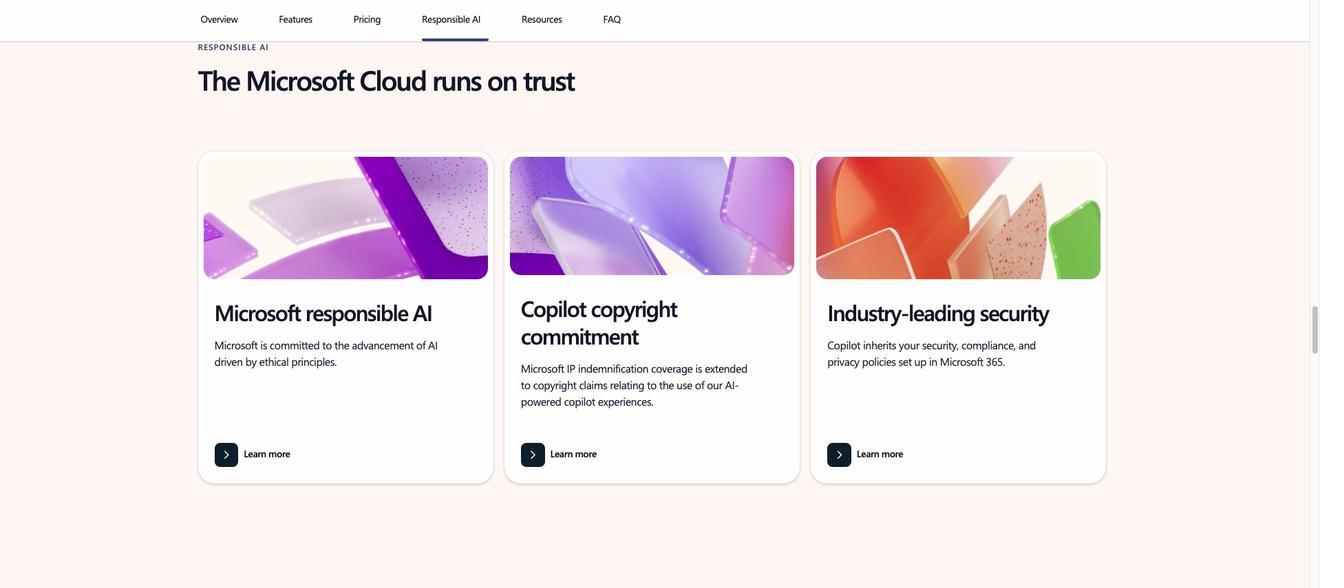 Task type: locate. For each thing, give the bounding box(es) containing it.
learn more link for microsoft responsible ai
[[215, 443, 290, 467]]

more
[[269, 448, 290, 461], [575, 448, 597, 461], [882, 448, 904, 461]]

learn for microsoft responsible ai
[[244, 448, 266, 461]]

microsoft responsible ai
[[215, 298, 432, 327]]

3 learn from the left
[[857, 448, 880, 461]]

microsoft
[[246, 62, 354, 98], [215, 298, 301, 327]]

the
[[198, 62, 240, 98]]

security
[[980, 298, 1049, 327]]

learn
[[244, 448, 266, 461], [551, 448, 573, 461], [857, 448, 880, 461]]

learn more
[[244, 448, 290, 461], [551, 448, 597, 461], [857, 448, 904, 461]]

0 horizontal spatial learn more link
[[215, 443, 290, 467]]

2 horizontal spatial more
[[882, 448, 904, 461]]

copyright
[[591, 293, 677, 323]]

industry-
[[828, 298, 909, 327]]

more for microsoft
[[269, 448, 290, 461]]

2 learn more from the left
[[551, 448, 597, 461]]

1 horizontal spatial more
[[575, 448, 597, 461]]

1 horizontal spatial learn
[[551, 448, 573, 461]]

2 horizontal spatial learn
[[857, 448, 880, 461]]

commitment
[[521, 321, 639, 350]]

0 horizontal spatial learn more
[[244, 448, 290, 461]]

2 horizontal spatial learn more
[[857, 448, 904, 461]]

1 horizontal spatial learn more
[[551, 448, 597, 461]]

1 learn more from the left
[[244, 448, 290, 461]]

3 learn more link from the left
[[828, 443, 904, 467]]

trust
[[523, 62, 575, 98]]

1 learn more link from the left
[[215, 443, 290, 467]]

0 horizontal spatial learn
[[244, 448, 266, 461]]

2 more from the left
[[575, 448, 597, 461]]

learn more link
[[215, 443, 290, 467], [521, 443, 597, 467], [828, 443, 904, 467]]

1 learn from the left
[[244, 448, 266, 461]]

3 more from the left
[[882, 448, 904, 461]]

0 vertical spatial microsoft
[[246, 62, 354, 98]]

2 learn more link from the left
[[521, 443, 597, 467]]

learn for industry-leading security
[[857, 448, 880, 461]]

learn more link for industry-leading security
[[828, 443, 904, 467]]

0 horizontal spatial more
[[269, 448, 290, 461]]

2 horizontal spatial learn more link
[[828, 443, 904, 467]]

2 learn from the left
[[551, 448, 573, 461]]

1 more from the left
[[269, 448, 290, 461]]

1 horizontal spatial learn more link
[[521, 443, 597, 467]]

leading
[[909, 298, 976, 327]]

learn more link for copilot copyright commitment
[[521, 443, 597, 467]]

3 learn more from the left
[[857, 448, 904, 461]]

copilot
[[521, 293, 586, 323]]



Task type: vqa. For each thing, say whether or not it's contained in the screenshot.
more to the left
yes



Task type: describe. For each thing, give the bounding box(es) containing it.
responsible
[[306, 298, 408, 327]]

1 vertical spatial microsoft
[[215, 298, 301, 327]]

learn more for microsoft responsible ai
[[244, 448, 290, 461]]

learn more for industry-leading security
[[857, 448, 904, 461]]

learn for copilot copyright commitment
[[551, 448, 573, 461]]

on
[[487, 62, 517, 98]]

more for industry-
[[882, 448, 904, 461]]

more for copilot
[[575, 448, 597, 461]]

runs
[[432, 62, 481, 98]]

copilot copyright commitment
[[521, 293, 677, 350]]

learn more for copilot copyright commitment
[[551, 448, 597, 461]]

ai
[[413, 298, 432, 327]]

industry-leading security
[[828, 298, 1049, 327]]

the microsoft cloud runs on trust
[[198, 62, 575, 98]]

cloud
[[360, 62, 426, 98]]

responsible ai image
[[422, 39, 489, 41]]



